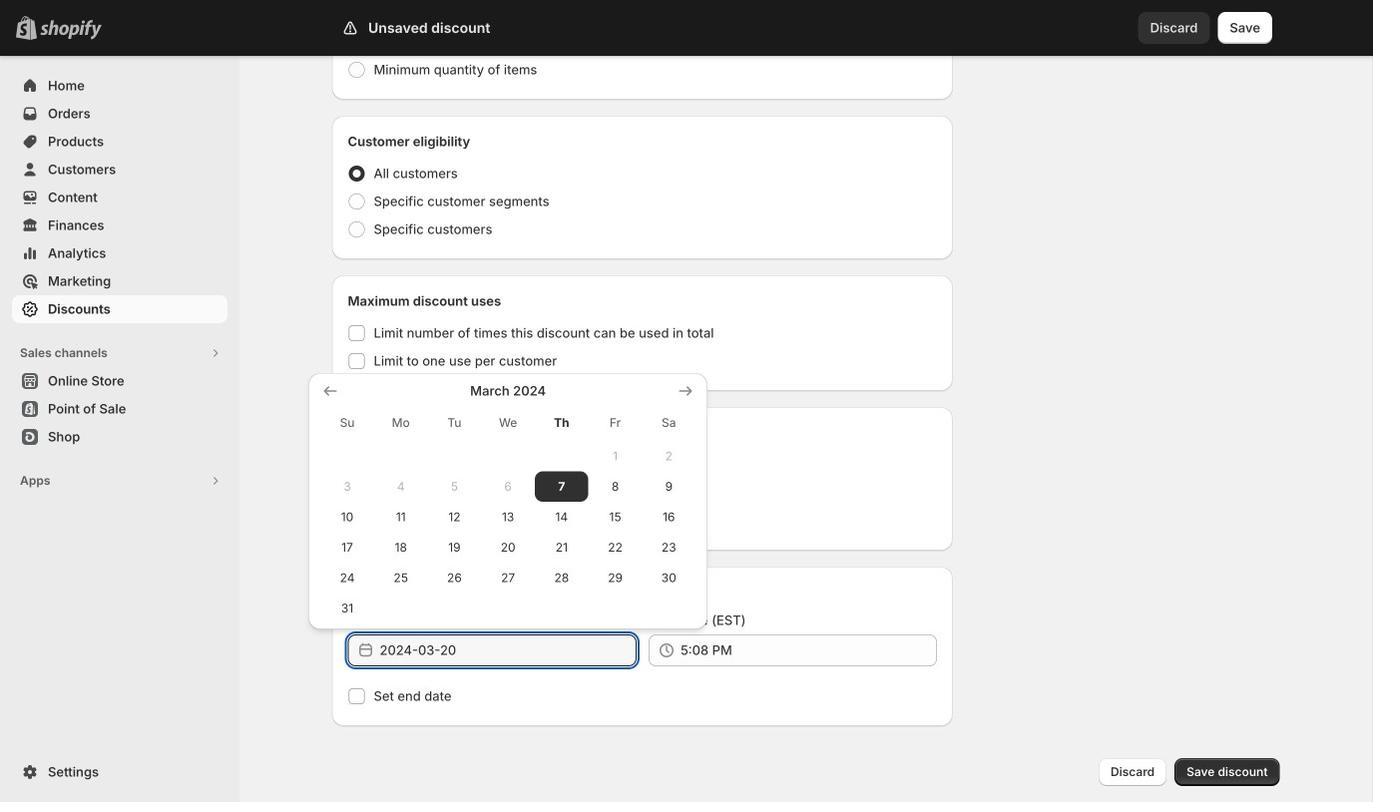 Task type: describe. For each thing, give the bounding box(es) containing it.
tuesday element
[[428, 405, 482, 441]]

saturday element
[[642, 405, 696, 441]]

sunday element
[[321, 405, 374, 441]]

friday element
[[589, 405, 642, 441]]

shopify image
[[40, 20, 102, 40]]

thursday element
[[535, 405, 589, 441]]

YYYY-MM-DD text field
[[380, 635, 637, 667]]



Task type: vqa. For each thing, say whether or not it's contained in the screenshot.
the Shopify Image
yes



Task type: locate. For each thing, give the bounding box(es) containing it.
monday element
[[374, 405, 428, 441]]

grid
[[321, 381, 696, 624]]

Enter time text field
[[681, 635, 938, 667]]

wednesday element
[[482, 405, 535, 441]]



